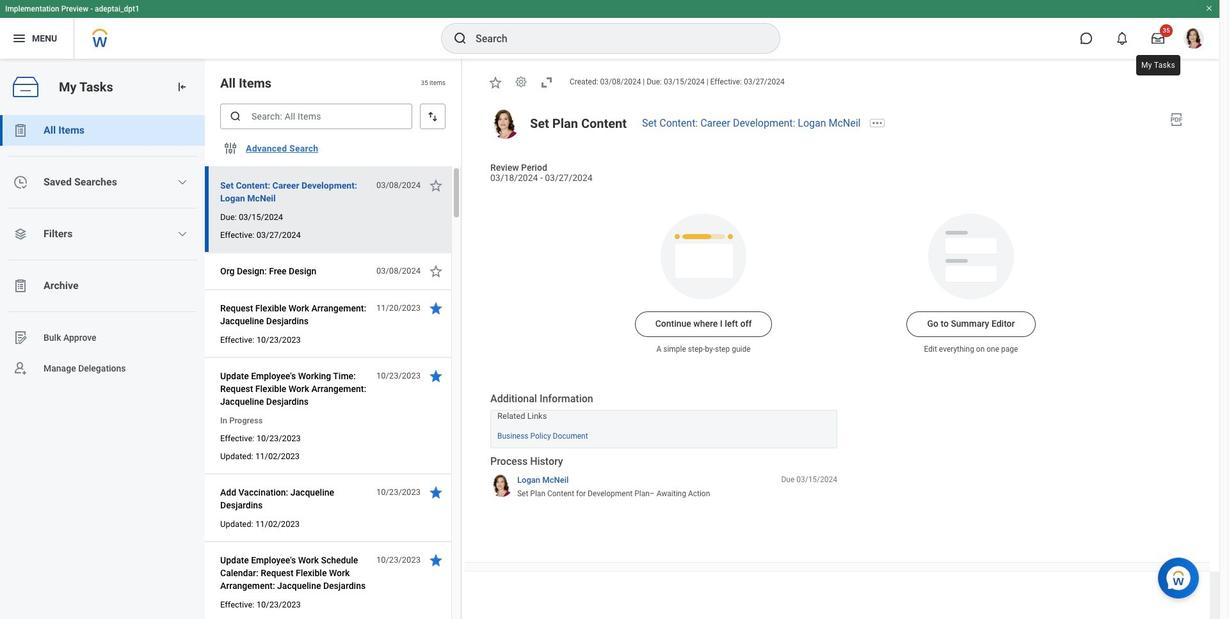 Task type: locate. For each thing, give the bounding box(es) containing it.
additional information region
[[490, 392, 837, 449]]

2 vertical spatial star image
[[428, 485, 444, 501]]

list
[[0, 115, 205, 384]]

star image
[[428, 178, 444, 193], [428, 301, 444, 316], [428, 485, 444, 501]]

transformation import image
[[175, 81, 188, 93]]

3 star image from the top
[[428, 485, 444, 501]]

gear image
[[515, 76, 528, 89]]

banner
[[0, 0, 1220, 59]]

process history region
[[490, 455, 837, 504]]

configure image
[[223, 141, 238, 156]]

Search Workday  search field
[[476, 24, 754, 53]]

justify image
[[12, 31, 27, 46]]

search image
[[453, 31, 468, 46], [229, 110, 242, 123]]

tooltip
[[1134, 53, 1183, 78]]

1 vertical spatial search image
[[229, 110, 242, 123]]

0 horizontal spatial search image
[[229, 110, 242, 123]]

1 horizontal spatial search image
[[453, 31, 468, 46]]

0 vertical spatial star image
[[428, 178, 444, 193]]

1 star image from the top
[[428, 178, 444, 193]]

1 vertical spatial star image
[[428, 301, 444, 316]]

star image
[[488, 75, 503, 90], [428, 264, 444, 279], [428, 369, 444, 384], [428, 553, 444, 569]]

sort image
[[426, 110, 439, 123]]

view printable version (pdf) image
[[1169, 112, 1184, 127]]

clock check image
[[13, 175, 28, 190]]

user plus image
[[13, 361, 28, 376]]



Task type: vqa. For each thing, say whether or not it's contained in the screenshot.
the View printable version (PDF) image
yes



Task type: describe. For each thing, give the bounding box(es) containing it.
employee's photo (logan mcneil) image
[[490, 109, 520, 139]]

fullscreen image
[[539, 75, 554, 90]]

notifications large image
[[1116, 32, 1129, 45]]

chevron down image
[[178, 229, 188, 239]]

Search: All Items text field
[[220, 104, 412, 129]]

profile logan mcneil image
[[1184, 28, 1204, 51]]

item list element
[[205, 59, 462, 620]]

clipboard image
[[13, 123, 28, 138]]

inbox large image
[[1152, 32, 1165, 45]]

rename image
[[13, 330, 28, 346]]

perspective image
[[13, 227, 28, 242]]

clipboard image
[[13, 279, 28, 294]]

chevron down image
[[178, 177, 188, 188]]

close environment banner image
[[1206, 4, 1213, 12]]

0 vertical spatial search image
[[453, 31, 468, 46]]

2 star image from the top
[[428, 301, 444, 316]]



